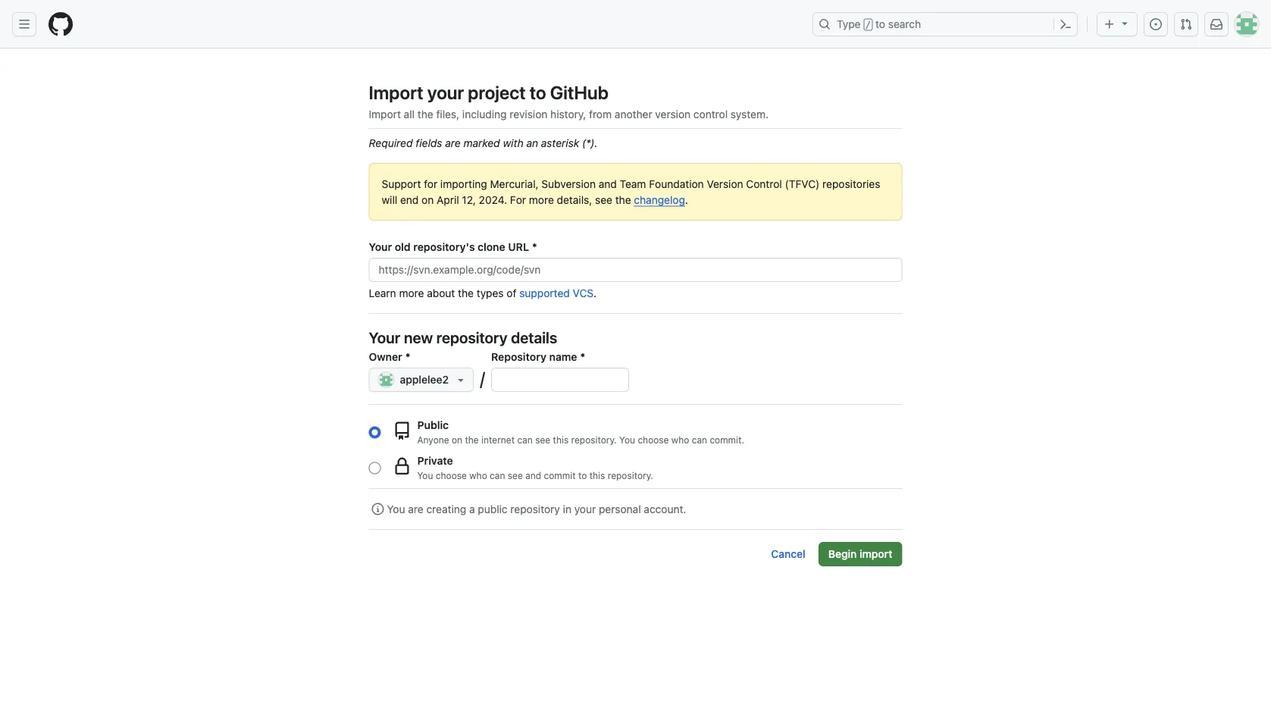 Task type: vqa. For each thing, say whether or not it's contained in the screenshot.
search
yes



Task type: locate. For each thing, give the bounding box(es) containing it.
1 vertical spatial see
[[535, 435, 551, 445]]

commit.
[[710, 435, 745, 445]]

can right internet
[[518, 435, 533, 445]]

2 vertical spatial you
[[387, 503, 405, 515]]

the left internet
[[465, 435, 479, 445]]

on down for
[[422, 193, 434, 206]]

owner
[[369, 350, 403, 363]]

* down new
[[406, 350, 411, 363]]

system.
[[731, 108, 769, 120]]

choose
[[638, 435, 669, 445], [436, 470, 467, 481]]

your up files,
[[428, 82, 464, 103]]

1 horizontal spatial you
[[417, 470, 433, 481]]

1 horizontal spatial who
[[672, 435, 690, 445]]

required fields are marked with an asterisk (*).
[[369, 136, 598, 149]]

1 vertical spatial you
[[417, 470, 433, 481]]

the
[[418, 108, 434, 120], [616, 193, 631, 206], [458, 287, 474, 299], [465, 435, 479, 445]]

you
[[620, 435, 635, 445], [417, 470, 433, 481], [387, 503, 405, 515]]

0 vertical spatial your
[[428, 82, 464, 103]]

1 vertical spatial to
[[530, 82, 547, 103]]

1 horizontal spatial your
[[575, 503, 596, 515]]

. down the foundation
[[685, 193, 688, 206]]

0 horizontal spatial to
[[530, 82, 547, 103]]

your
[[428, 82, 464, 103], [575, 503, 596, 515]]

1 vertical spatial import
[[369, 108, 401, 120]]

to inside import your project to github import all the files, including revision history, from another version control system.
[[530, 82, 547, 103]]

1 vertical spatial your
[[575, 503, 596, 515]]

1 vertical spatial who
[[470, 470, 487, 481]]

0 vertical spatial see
[[595, 193, 613, 206]]

0 horizontal spatial are
[[408, 503, 424, 515]]

1 horizontal spatial to
[[579, 470, 587, 481]]

the right the all
[[418, 108, 434, 120]]

see up private you choose who can see and commit to this repository.
[[535, 435, 551, 445]]

repository.
[[571, 435, 617, 445], [608, 470, 654, 481]]

1 horizontal spatial can
[[518, 435, 533, 445]]

this up commit
[[553, 435, 569, 445]]

files,
[[436, 108, 460, 120]]

2024.
[[479, 193, 507, 206]]

git pull request image
[[1181, 18, 1193, 30]]

can
[[518, 435, 533, 445], [692, 435, 708, 445], [490, 470, 505, 481]]

0 horizontal spatial see
[[508, 470, 523, 481]]

anyone
[[417, 435, 449, 445]]

1 vertical spatial repository
[[511, 503, 560, 515]]

0 vertical spatial are
[[445, 136, 461, 149]]

cancel button
[[762, 542, 816, 566]]

* right the url
[[532, 240, 537, 253]]

this right commit
[[590, 470, 605, 481]]

1 vertical spatial .
[[594, 287, 597, 299]]

1 vertical spatial this
[[590, 470, 605, 481]]

choose down private
[[436, 470, 467, 481]]

0 horizontal spatial .
[[594, 287, 597, 299]]

0 vertical spatial to
[[876, 18, 886, 30]]

2 vertical spatial to
[[579, 470, 587, 481]]

.
[[685, 193, 688, 206], [594, 287, 597, 299]]

you inside public anyone on the internet can see this repository. you choose who can commit.
[[620, 435, 635, 445]]

on right anyone
[[452, 435, 463, 445]]

your inside import your project to github import all the files, including revision history, from another version control system.
[[428, 82, 464, 103]]

your
[[369, 240, 392, 253], [369, 328, 401, 346]]

details,
[[557, 193, 592, 206]]

see down internet
[[508, 470, 523, 481]]

begin
[[829, 548, 857, 560]]

command palette image
[[1060, 18, 1072, 30]]

0 horizontal spatial this
[[553, 435, 569, 445]]

1 vertical spatial repository.
[[608, 470, 654, 481]]

will
[[382, 193, 398, 206]]

. down your old repository's clone url text field
[[594, 287, 597, 299]]

see right 'details,' in the left top of the page
[[595, 193, 613, 206]]

are
[[445, 136, 461, 149], [408, 503, 424, 515]]

triangle down image
[[455, 374, 467, 386]]

1 horizontal spatial this
[[590, 470, 605, 481]]

0 vertical spatial /
[[866, 20, 871, 30]]

version
[[707, 177, 744, 190]]

support
[[382, 177, 421, 190]]

you right sc 9kayk9 0 icon at the left bottom of page
[[387, 503, 405, 515]]

/
[[866, 20, 871, 30], [480, 368, 485, 389]]

/ right type
[[866, 20, 871, 30]]

revision
[[510, 108, 548, 120]]

import left the all
[[369, 108, 401, 120]]

the inside support for importing mercurial, subversion and team foundation version control (tfvc) repositories will end on april 12, 2024. for more details, see the
[[616, 193, 631, 206]]

0 horizontal spatial more
[[399, 287, 424, 299]]

notifications image
[[1211, 18, 1223, 30]]

1 horizontal spatial on
[[452, 435, 463, 445]]

support for importing mercurial, subversion and team foundation version control (tfvc) repositories will end on april 12, 2024. for more details, see the
[[382, 177, 881, 206]]

*
[[532, 240, 537, 253], [406, 350, 411, 363], [581, 350, 586, 363]]

import your project to github import all the files, including revision history, from another version control system.
[[369, 82, 769, 120]]

0 vertical spatial your
[[369, 240, 392, 253]]

your old repository's clone url *
[[369, 240, 537, 253]]

you down private
[[417, 470, 433, 481]]

on
[[422, 193, 434, 206], [452, 435, 463, 445]]

who left commit.
[[672, 435, 690, 445]]

private you choose who can see and commit to this repository.
[[417, 454, 654, 481]]

foundation
[[649, 177, 704, 190]]

can left commit.
[[692, 435, 708, 445]]

for
[[424, 177, 438, 190]]

1 vertical spatial on
[[452, 435, 463, 445]]

2 horizontal spatial *
[[581, 350, 586, 363]]

choose up account.
[[638, 435, 669, 445]]

1 your from the top
[[369, 240, 392, 253]]

2 horizontal spatial see
[[595, 193, 613, 206]]

this
[[553, 435, 569, 445], [590, 470, 605, 481]]

1 vertical spatial your
[[369, 328, 401, 346]]

import up the all
[[369, 82, 424, 103]]

12,
[[462, 193, 476, 206]]

your for your new repository details
[[369, 328, 401, 346]]

more right for
[[529, 193, 554, 206]]

to inside private you choose who can see and commit to this repository.
[[579, 470, 587, 481]]

1 horizontal spatial .
[[685, 193, 688, 206]]

2 horizontal spatial to
[[876, 18, 886, 30]]

import
[[369, 82, 424, 103], [369, 108, 401, 120]]

name
[[549, 350, 578, 363]]

0 vertical spatial more
[[529, 193, 554, 206]]

1 horizontal spatial more
[[529, 193, 554, 206]]

supported
[[520, 287, 570, 299]]

you up personal
[[620, 435, 635, 445]]

2 import from the top
[[369, 108, 401, 120]]

repository. up commit
[[571, 435, 617, 445]]

in
[[563, 503, 572, 515]]

repository. up personal
[[608, 470, 654, 481]]

0 vertical spatial this
[[553, 435, 569, 445]]

0 vertical spatial you
[[620, 435, 635, 445]]

1 vertical spatial more
[[399, 287, 424, 299]]

the down team
[[616, 193, 631, 206]]

internet
[[482, 435, 515, 445]]

repository up triangle down icon on the left bottom of page
[[437, 328, 508, 346]]

and left team
[[599, 177, 617, 190]]

2 vertical spatial see
[[508, 470, 523, 481]]

0 horizontal spatial on
[[422, 193, 434, 206]]

* right 'name'
[[581, 350, 586, 363]]

end
[[400, 193, 419, 206]]

more right learn
[[399, 287, 424, 299]]

0 horizontal spatial can
[[490, 470, 505, 481]]

repository
[[437, 328, 508, 346], [511, 503, 560, 515]]

1 horizontal spatial see
[[535, 435, 551, 445]]

who up a
[[470, 470, 487, 481]]

are right fields
[[445, 136, 461, 149]]

0 vertical spatial choose
[[638, 435, 669, 445]]

to right commit
[[579, 470, 587, 481]]

1 horizontal spatial and
[[599, 177, 617, 190]]

0 vertical spatial repository.
[[571, 435, 617, 445]]

0 horizontal spatial choose
[[436, 470, 467, 481]]

Your old repository's clone URL text field
[[370, 259, 902, 281]]

0 horizontal spatial and
[[526, 470, 542, 481]]

you inside private you choose who can see and commit to this repository.
[[417, 470, 433, 481]]

to up revision
[[530, 82, 547, 103]]

0 vertical spatial on
[[422, 193, 434, 206]]

see inside support for importing mercurial, subversion and team foundation version control (tfvc) repositories will end on april 12, 2024. for more details, see the
[[595, 193, 613, 206]]

account.
[[644, 503, 687, 515]]

your right in
[[575, 503, 596, 515]]

fields
[[416, 136, 442, 149]]

your up owner
[[369, 328, 401, 346]]

1 horizontal spatial choose
[[638, 435, 669, 445]]

a
[[469, 503, 475, 515]]

clone
[[478, 240, 506, 253]]

0 horizontal spatial your
[[428, 82, 464, 103]]

1 vertical spatial /
[[480, 368, 485, 389]]

0 horizontal spatial who
[[470, 470, 487, 481]]

control
[[746, 177, 782, 190]]

can up public
[[490, 470, 505, 481]]

see
[[595, 193, 613, 206], [535, 435, 551, 445], [508, 470, 523, 481]]

supported vcs link
[[520, 287, 594, 299]]

0 vertical spatial import
[[369, 82, 424, 103]]

changelog
[[634, 193, 685, 206]]

more
[[529, 193, 554, 206], [399, 287, 424, 299]]

with
[[503, 136, 524, 149]]

2 your from the top
[[369, 328, 401, 346]]

to left search
[[876, 18, 886, 30]]

1 vertical spatial and
[[526, 470, 542, 481]]

and left commit
[[526, 470, 542, 481]]

1 vertical spatial choose
[[436, 470, 467, 481]]

0 vertical spatial who
[[672, 435, 690, 445]]

0 vertical spatial and
[[599, 177, 617, 190]]

repository left in
[[511, 503, 560, 515]]

on inside support for importing mercurial, subversion and team foundation version control (tfvc) repositories will end on april 12, 2024. for more details, see the
[[422, 193, 434, 206]]

2 horizontal spatial you
[[620, 435, 635, 445]]

1 horizontal spatial are
[[445, 136, 461, 149]]

/ right triangle down icon on the left bottom of page
[[480, 368, 485, 389]]

are left creating
[[408, 503, 424, 515]]

old
[[395, 240, 411, 253]]

your left old
[[369, 240, 392, 253]]

you are creating a public repository in your personal account.
[[387, 503, 687, 515]]

0 horizontal spatial repository
[[437, 328, 508, 346]]

1 horizontal spatial /
[[866, 20, 871, 30]]

to
[[876, 18, 886, 30], [530, 82, 547, 103], [579, 470, 587, 481]]



Task type: describe. For each thing, give the bounding box(es) containing it.
(*).
[[582, 136, 598, 149]]

repository. inside public anyone on the internet can see this repository. you choose who can commit.
[[571, 435, 617, 445]]

control
[[694, 108, 728, 120]]

about
[[427, 287, 455, 299]]

vcs
[[573, 287, 594, 299]]

repo image
[[393, 422, 411, 440]]

project
[[468, 82, 526, 103]]

asterisk
[[541, 136, 579, 149]]

the inside import your project to github import all the files, including revision history, from another version control system.
[[418, 108, 434, 120]]

history,
[[551, 108, 586, 120]]

this inside private you choose who can see and commit to this repository.
[[590, 470, 605, 481]]

0 horizontal spatial you
[[387, 503, 405, 515]]

subversion
[[542, 177, 596, 190]]

who inside private you choose who can see and commit to this repository.
[[470, 470, 487, 481]]

url
[[508, 240, 529, 253]]

creating
[[427, 503, 467, 515]]

learn more about the types of supported vcs .
[[369, 287, 597, 299]]

an
[[527, 136, 538, 149]]

the inside public anyone on the internet can see this repository. you choose who can commit.
[[465, 435, 479, 445]]

Private radio
[[369, 462, 381, 474]]

personal
[[599, 503, 641, 515]]

version
[[656, 108, 691, 120]]

1 vertical spatial are
[[408, 503, 424, 515]]

Repository text field
[[492, 369, 629, 391]]

another
[[615, 108, 653, 120]]

new
[[404, 328, 433, 346]]

applelee2
[[400, 373, 449, 386]]

types
[[477, 287, 504, 299]]

0 vertical spatial repository
[[437, 328, 508, 346]]

sc 9kayk9 0 image
[[372, 503, 384, 515]]

can inside private you choose who can see and commit to this repository.
[[490, 470, 505, 481]]

homepage image
[[49, 12, 73, 36]]

your for your old repository's clone url *
[[369, 240, 392, 253]]

repository's
[[413, 240, 475, 253]]

and inside private you choose who can see and commit to this repository.
[[526, 470, 542, 481]]

Public radio
[[369, 427, 381, 439]]

applelee2 button
[[369, 368, 474, 392]]

for
[[510, 193, 526, 206]]

changelog link
[[634, 193, 685, 206]]

required
[[369, 136, 413, 149]]

of
[[507, 287, 517, 299]]

team
[[620, 177, 646, 190]]

type
[[837, 18, 861, 30]]

2 horizontal spatial can
[[692, 435, 708, 445]]

this inside public anyone on the internet can see this repository. you choose who can commit.
[[553, 435, 569, 445]]

who inside public anyone on the internet can see this repository. you choose who can commit.
[[672, 435, 690, 445]]

public
[[478, 503, 508, 515]]

public
[[417, 419, 449, 431]]

plus image
[[1104, 18, 1116, 30]]

see inside private you choose who can see and commit to this repository.
[[508, 470, 523, 481]]

/ inside type / to search
[[866, 20, 871, 30]]

marked
[[464, 136, 500, 149]]

search
[[889, 18, 922, 30]]

learn
[[369, 287, 396, 299]]

0 vertical spatial .
[[685, 193, 688, 206]]

repository. inside private you choose who can see and commit to this repository.
[[608, 470, 654, 481]]

including
[[463, 108, 507, 120]]

on inside public anyone on the internet can see this repository. you choose who can commit.
[[452, 435, 463, 445]]

choose inside private you choose who can see and commit to this repository.
[[436, 470, 467, 481]]

more inside support for importing mercurial, subversion and team foundation version control (tfvc) repositories will end on april 12, 2024. for more details, see the
[[529, 193, 554, 206]]

and inside support for importing mercurial, subversion and team foundation version control (tfvc) repositories will end on april 12, 2024. for more details, see the
[[599, 177, 617, 190]]

begin import
[[829, 548, 893, 560]]

type / to search
[[837, 18, 922, 30]]

github
[[550, 82, 609, 103]]

repository
[[491, 350, 547, 363]]

mercurial,
[[490, 177, 539, 190]]

the left types
[[458, 287, 474, 299]]

repositories
[[823, 177, 881, 190]]

private
[[417, 454, 453, 467]]

triangle down image
[[1119, 17, 1131, 29]]

your new repository details
[[369, 328, 558, 346]]

0 horizontal spatial *
[[406, 350, 411, 363]]

commit
[[544, 470, 576, 481]]

1 horizontal spatial *
[[532, 240, 537, 253]]

changelog .
[[634, 193, 688, 206]]

issue opened image
[[1150, 18, 1163, 30]]

1 import from the top
[[369, 82, 424, 103]]

choose inside public anyone on the internet can see this repository. you choose who can commit.
[[638, 435, 669, 445]]

import
[[860, 548, 893, 560]]

see inside public anyone on the internet can see this repository. you choose who can commit.
[[535, 435, 551, 445]]

owner *
[[369, 350, 411, 363]]

april
[[437, 193, 459, 206]]

details
[[511, 328, 558, 346]]

all
[[404, 108, 415, 120]]

begin import button
[[819, 542, 903, 566]]

public anyone on the internet can see this repository. you choose who can commit.
[[417, 419, 745, 445]]

repository name *
[[491, 350, 586, 363]]

from
[[589, 108, 612, 120]]

0 horizontal spatial /
[[480, 368, 485, 389]]

importing
[[441, 177, 487, 190]]

(tfvc)
[[785, 177, 820, 190]]

lock image
[[393, 457, 411, 476]]

cancel
[[771, 548, 806, 560]]

1 horizontal spatial repository
[[511, 503, 560, 515]]



